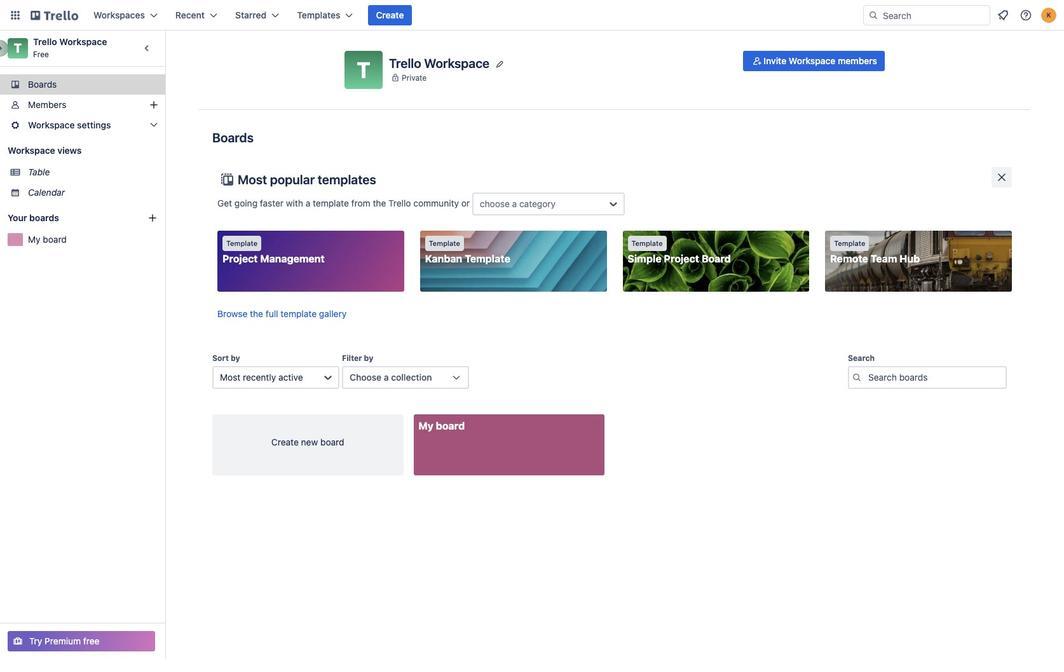 Task type: locate. For each thing, give the bounding box(es) containing it.
workspace up private
[[424, 56, 490, 70]]

1 horizontal spatial the
[[373, 198, 386, 208]]

management
[[260, 253, 325, 264]]

the right from
[[373, 198, 386, 208]]

trello up the free
[[33, 36, 57, 47]]

collection
[[391, 372, 432, 383]]

create left new
[[271, 437, 299, 448]]

recently
[[243, 372, 276, 383]]

0 vertical spatial create
[[376, 10, 404, 20]]

0 horizontal spatial my board link
[[28, 233, 158, 246]]

free
[[83, 636, 100, 647]]

create new board
[[271, 437, 344, 448]]

1 vertical spatial most
[[220, 372, 240, 383]]

t for 't' link
[[14, 41, 22, 55]]

starred button
[[228, 5, 287, 25]]

boards
[[28, 79, 57, 90], [212, 130, 254, 145]]

workspace for trello workspace free
[[59, 36, 107, 47]]

template right full
[[281, 308, 317, 319]]

workspace inside button
[[789, 55, 836, 66]]

0 horizontal spatial board
[[43, 234, 67, 245]]

1 horizontal spatial project
[[664, 253, 699, 264]]

workspace settings
[[28, 120, 111, 130]]

your boards with 1 items element
[[8, 210, 128, 226]]

0 horizontal spatial t
[[14, 41, 22, 55]]

workspace right invite
[[789, 55, 836, 66]]

2 vertical spatial trello
[[388, 198, 411, 208]]

1 vertical spatial t
[[357, 57, 370, 83]]

calendar
[[28, 187, 65, 198]]

workspace navigation collapse icon image
[[139, 39, 156, 57]]

template
[[226, 239, 258, 247], [429, 239, 460, 247], [632, 239, 663, 247], [834, 239, 865, 247], [465, 253, 510, 264]]

with
[[286, 198, 303, 208]]

browse the full template gallery link
[[217, 308, 347, 319]]

0 vertical spatial most
[[238, 172, 267, 187]]

board
[[43, 234, 67, 245], [436, 420, 465, 432], [320, 437, 344, 448]]

a for choose a collection
[[384, 372, 389, 383]]

my
[[28, 234, 40, 245], [419, 420, 434, 432]]

0 horizontal spatial by
[[231, 353, 240, 363]]

project left board
[[664, 253, 699, 264]]

browse
[[217, 308, 248, 319]]

t inside 't' link
[[14, 41, 22, 55]]

0 horizontal spatial project
[[222, 253, 258, 264]]

filter by
[[342, 353, 373, 363]]

a right 'choose'
[[512, 198, 517, 209]]

1 vertical spatial my board link
[[414, 414, 605, 476]]

sm image
[[751, 55, 764, 67]]

full
[[266, 308, 278, 319]]

members
[[28, 99, 66, 110]]

1 project from the left
[[222, 253, 258, 264]]

template for simple
[[632, 239, 663, 247]]

back to home image
[[31, 5, 78, 25]]

0 vertical spatial my board
[[28, 234, 67, 245]]

2 vertical spatial board
[[320, 437, 344, 448]]

most popular templates
[[238, 172, 376, 187]]

calendar link
[[28, 186, 158, 199]]

boards inside boards link
[[28, 79, 57, 90]]

try premium free button
[[8, 631, 155, 652]]

recent button
[[168, 5, 225, 25]]

1 horizontal spatial my
[[419, 420, 434, 432]]

by right sort
[[231, 353, 240, 363]]

remote
[[830, 253, 868, 264]]

0 vertical spatial my
[[28, 234, 40, 245]]

1 by from the left
[[231, 353, 240, 363]]

my board down boards
[[28, 234, 67, 245]]

1 vertical spatial trello
[[389, 56, 421, 70]]

1 horizontal spatial my board link
[[414, 414, 605, 476]]

0 vertical spatial t
[[14, 41, 22, 55]]

trello up private
[[389, 56, 421, 70]]

workspace inside popup button
[[28, 120, 75, 130]]

template inside template project management
[[226, 239, 258, 247]]

1 vertical spatial template
[[281, 308, 317, 319]]

recent
[[175, 10, 205, 20]]

2 project from the left
[[664, 253, 699, 264]]

0 horizontal spatial my board
[[28, 234, 67, 245]]

template up simple
[[632, 239, 663, 247]]

templates
[[318, 172, 376, 187]]

faster
[[260, 198, 284, 208]]

workspace down the members
[[28, 120, 75, 130]]

workspace for invite workspace members
[[789, 55, 836, 66]]

1 horizontal spatial boards
[[212, 130, 254, 145]]

workspace inside trello workspace free
[[59, 36, 107, 47]]

category
[[519, 198, 556, 209]]

create up t button
[[376, 10, 404, 20]]

my board down collection
[[419, 420, 465, 432]]

table link
[[28, 166, 158, 179]]

trello for trello workspace
[[389, 56, 421, 70]]

t
[[14, 41, 22, 55], [357, 57, 370, 83]]

new
[[301, 437, 318, 448]]

settings
[[77, 120, 111, 130]]

my down collection
[[419, 420, 434, 432]]

t inside t button
[[357, 57, 370, 83]]

a inside button
[[384, 372, 389, 383]]

0 horizontal spatial my
[[28, 234, 40, 245]]

project inside template simple project board
[[664, 253, 699, 264]]

choose a category
[[480, 198, 556, 209]]

a right with
[[306, 198, 310, 208]]

trello for trello workspace free
[[33, 36, 57, 47]]

1 vertical spatial my board
[[419, 420, 465, 432]]

my board link
[[28, 233, 158, 246], [414, 414, 605, 476]]

try premium free
[[29, 636, 100, 647]]

1 vertical spatial the
[[250, 308, 263, 319]]

template inside template simple project board
[[632, 239, 663, 247]]

by for filter by
[[364, 353, 373, 363]]

workspace
[[59, 36, 107, 47], [789, 55, 836, 66], [424, 56, 490, 70], [28, 120, 75, 130], [8, 145, 55, 156]]

template up remote
[[834, 239, 865, 247]]

template for project
[[226, 239, 258, 247]]

try
[[29, 636, 42, 647]]

the left full
[[250, 308, 263, 319]]

template for kanban
[[429, 239, 460, 247]]

most recently active
[[220, 372, 303, 383]]

by right filter
[[364, 353, 373, 363]]

t link
[[8, 38, 28, 58]]

template inside "template remote team hub"
[[834, 239, 865, 247]]

1 horizontal spatial a
[[384, 372, 389, 383]]

t left the free
[[14, 41, 22, 55]]

team
[[871, 253, 897, 264]]

workspace views
[[8, 145, 82, 156]]

t button
[[345, 51, 383, 89]]

2 horizontal spatial board
[[436, 420, 465, 432]]

most down sort by
[[220, 372, 240, 383]]

2 by from the left
[[364, 353, 373, 363]]

my down your boards
[[28, 234, 40, 245]]

project
[[222, 253, 258, 264], [664, 253, 699, 264]]

trello workspace link
[[33, 36, 107, 47]]

2 horizontal spatial a
[[512, 198, 517, 209]]

most up going on the top
[[238, 172, 267, 187]]

0 vertical spatial my board link
[[28, 233, 158, 246]]

a
[[306, 198, 310, 208], [512, 198, 517, 209], [384, 372, 389, 383]]

Search text field
[[848, 366, 1007, 389]]

the
[[373, 198, 386, 208], [250, 308, 263, 319]]

project left management
[[222, 253, 258, 264]]

0 vertical spatial boards
[[28, 79, 57, 90]]

create
[[376, 10, 404, 20], [271, 437, 299, 448]]

template remote team hub
[[830, 239, 920, 264]]

0 horizontal spatial boards
[[28, 79, 57, 90]]

Search field
[[879, 6, 990, 25]]

trello
[[33, 36, 57, 47], [389, 56, 421, 70], [388, 198, 411, 208]]

create for create
[[376, 10, 404, 20]]

search
[[848, 353, 875, 363]]

trello inside trello workspace free
[[33, 36, 57, 47]]

t left private
[[357, 57, 370, 83]]

workspace down back to home image
[[59, 36, 107, 47]]

most
[[238, 172, 267, 187], [220, 372, 240, 383]]

create inside button
[[376, 10, 404, 20]]

template down going on the top
[[226, 239, 258, 247]]

by
[[231, 353, 240, 363], [364, 353, 373, 363]]

1 horizontal spatial t
[[357, 57, 370, 83]]

most for most recently active
[[220, 372, 240, 383]]

0 horizontal spatial create
[[271, 437, 299, 448]]

1 vertical spatial create
[[271, 437, 299, 448]]

1 horizontal spatial create
[[376, 10, 404, 20]]

members
[[838, 55, 877, 66]]

or
[[461, 198, 470, 208]]

1 horizontal spatial by
[[364, 353, 373, 363]]

template down templates
[[313, 198, 349, 208]]

a right choose
[[384, 372, 389, 383]]

trello workspace
[[389, 56, 490, 70]]

choose
[[480, 198, 510, 209]]

template
[[313, 198, 349, 208], [281, 308, 317, 319]]

template up kanban at top
[[429, 239, 460, 247]]

template simple project board
[[628, 239, 731, 264]]

0 vertical spatial board
[[43, 234, 67, 245]]

a for choose a category
[[512, 198, 517, 209]]

trello left community
[[388, 198, 411, 208]]

table
[[28, 167, 50, 177]]

premium
[[45, 636, 81, 647]]

0 vertical spatial trello
[[33, 36, 57, 47]]

my board
[[28, 234, 67, 245], [419, 420, 465, 432]]



Task type: describe. For each thing, give the bounding box(es) containing it.
workspace up the table
[[8, 145, 55, 156]]

1 horizontal spatial my board
[[419, 420, 465, 432]]

simple
[[628, 253, 662, 264]]

sort
[[212, 353, 229, 363]]

get
[[217, 198, 232, 208]]

choose
[[350, 372, 382, 383]]

template project management
[[222, 239, 325, 264]]

template for remote
[[834, 239, 865, 247]]

trello workspace free
[[33, 36, 107, 59]]

t for t button
[[357, 57, 370, 83]]

by for sort by
[[231, 353, 240, 363]]

0 notifications image
[[996, 8, 1011, 23]]

starred
[[235, 10, 267, 20]]

add board image
[[147, 213, 158, 223]]

template right kanban at top
[[465, 253, 510, 264]]

views
[[57, 145, 82, 156]]

templates
[[297, 10, 340, 20]]

going
[[234, 198, 258, 208]]

project inside template project management
[[222, 253, 258, 264]]

0 vertical spatial the
[[373, 198, 386, 208]]

create for create new board
[[271, 437, 299, 448]]

from
[[351, 198, 370, 208]]

sort by
[[212, 353, 240, 363]]

community
[[413, 198, 459, 208]]

most for most popular templates
[[238, 172, 267, 187]]

invite workspace members
[[764, 55, 877, 66]]

workspaces
[[93, 10, 145, 20]]

workspace settings button
[[0, 115, 165, 135]]

kendallparks02 (kendallparks02) image
[[1041, 8, 1057, 23]]

boards link
[[0, 74, 165, 95]]

browse the full template gallery
[[217, 308, 347, 319]]

free
[[33, 50, 49, 59]]

switch to… image
[[9, 9, 22, 22]]

open information menu image
[[1020, 9, 1032, 22]]

0 horizontal spatial a
[[306, 198, 310, 208]]

1 vertical spatial boards
[[212, 130, 254, 145]]

search image
[[868, 10, 879, 20]]

workspace for trello workspace
[[424, 56, 490, 70]]

kanban
[[425, 253, 462, 264]]

choose a collection button
[[342, 366, 469, 389]]

invite
[[764, 55, 787, 66]]

board
[[702, 253, 731, 264]]

your
[[8, 212, 27, 223]]

template kanban template
[[425, 239, 510, 264]]

create button
[[368, 5, 412, 25]]

workspaces button
[[86, 5, 165, 25]]

active
[[278, 372, 303, 383]]

get going faster with a template from the trello community or
[[217, 198, 472, 208]]

1 vertical spatial my
[[419, 420, 434, 432]]

your boards
[[8, 212, 59, 223]]

hub
[[900, 253, 920, 264]]

gallery
[[319, 308, 347, 319]]

0 horizontal spatial the
[[250, 308, 263, 319]]

members link
[[0, 95, 165, 115]]

templates button
[[289, 5, 361, 25]]

choose a collection
[[350, 372, 432, 383]]

boards
[[29, 212, 59, 223]]

invite workspace members button
[[743, 51, 885, 71]]

1 vertical spatial board
[[436, 420, 465, 432]]

filter
[[342, 353, 362, 363]]

private
[[402, 73, 427, 82]]

primary element
[[0, 0, 1064, 31]]

0 vertical spatial template
[[313, 198, 349, 208]]

popular
[[270, 172, 315, 187]]

1 horizontal spatial board
[[320, 437, 344, 448]]



Task type: vqa. For each thing, say whether or not it's contained in the screenshot.
the leftmost Boards
yes



